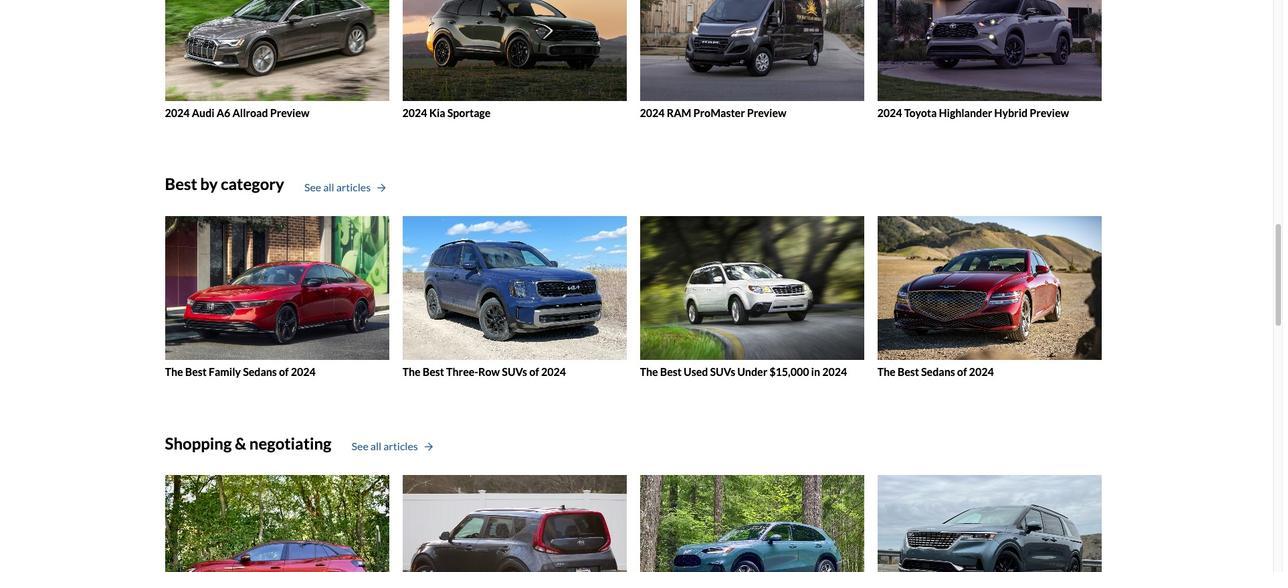 Task type: locate. For each thing, give the bounding box(es) containing it.
the for the best used suvs under $15,000 in 2024
[[640, 365, 658, 378]]

2 sedans from the left
[[921, 365, 955, 378]]

1 vertical spatial all
[[371, 440, 382, 452]]

2024 toyota highlander hybrid preview image
[[878, 0, 1102, 101]]

preview right promaster
[[747, 106, 787, 119]]

see for shopping & negotiating
[[352, 440, 369, 452]]

best car lease deals in december 2023 image
[[878, 475, 1102, 572]]

1 horizontal spatial of
[[529, 365, 539, 378]]

2 suvs from the left
[[710, 365, 735, 378]]

2 horizontal spatial of
[[957, 365, 967, 378]]

1 vertical spatial see
[[352, 440, 369, 452]]

best car deals in december 2023 image
[[165, 475, 389, 572]]

1 vertical spatial see all articles link
[[352, 438, 433, 454]]

0 horizontal spatial preview
[[270, 106, 310, 119]]

0 horizontal spatial of
[[279, 365, 289, 378]]

see all articles link
[[304, 179, 386, 195], [352, 438, 433, 454]]

category
[[221, 174, 284, 194]]

suvs right the row
[[502, 365, 527, 378]]

2 the from the left
[[402, 365, 421, 378]]

1 preview from the left
[[270, 106, 310, 119]]

preview for 2024 toyota highlander hybrid preview
[[1030, 106, 1069, 119]]

0 horizontal spatial sedans
[[243, 365, 277, 378]]

of
[[279, 365, 289, 378], [529, 365, 539, 378], [957, 365, 967, 378]]

the best family sedans of 2024 link
[[165, 216, 389, 378]]

1 horizontal spatial preview
[[747, 106, 787, 119]]

articles left arrow right icon
[[384, 440, 418, 452]]

see for best by category
[[304, 180, 321, 193]]

see all articles left arrow right image
[[304, 180, 371, 193]]

0 horizontal spatial articles
[[336, 180, 371, 193]]

preview right the 'allroad'
[[270, 106, 310, 119]]

cheapest car lease deals in december 2023 image
[[402, 475, 627, 572]]

negotiating
[[249, 433, 332, 453]]

2024 audi a6 allroad preview image
[[165, 0, 389, 101]]

2024
[[165, 106, 190, 119], [402, 106, 427, 119], [640, 106, 665, 119], [878, 106, 902, 119], [291, 365, 316, 378], [541, 365, 566, 378], [822, 365, 847, 378], [969, 365, 994, 378]]

the best family sedans of 2024
[[165, 365, 316, 378]]

all left arrow right image
[[323, 180, 334, 193]]

cheapest suv lease deals in december 2023 image
[[640, 475, 864, 572]]

2024 inside "link"
[[878, 106, 902, 119]]

shopping
[[165, 433, 232, 453]]

the for the best three-row suvs of 2024
[[402, 365, 421, 378]]

0 horizontal spatial all
[[323, 180, 334, 193]]

in
[[811, 365, 820, 378]]

1 vertical spatial see all articles
[[352, 440, 418, 452]]

best for the best three-row suvs of 2024
[[423, 365, 444, 378]]

preview inside "link"
[[1030, 106, 1069, 119]]

the best three-row suvs of 2024 link
[[402, 216, 627, 378]]

the best family sedans of 2024 image
[[165, 216, 389, 360]]

highlander
[[939, 106, 993, 119]]

0 horizontal spatial suvs
[[502, 365, 527, 378]]

articles
[[336, 180, 371, 193], [384, 440, 418, 452]]

1 horizontal spatial suvs
[[710, 365, 735, 378]]

1 horizontal spatial articles
[[384, 440, 418, 452]]

0 vertical spatial see
[[304, 180, 321, 193]]

ram
[[667, 106, 692, 119]]

suvs
[[502, 365, 527, 378], [710, 365, 735, 378]]

3 of from the left
[[957, 365, 967, 378]]

preview for 2024 audi a6 allroad preview
[[270, 106, 310, 119]]

2024 audi a6 allroad preview
[[165, 106, 310, 119]]

1 suvs from the left
[[502, 365, 527, 378]]

1 horizontal spatial see
[[352, 440, 369, 452]]

best for the best used suvs under $15,000 in 2024
[[660, 365, 682, 378]]

all
[[323, 180, 334, 193], [371, 440, 382, 452]]

1 horizontal spatial sedans
[[921, 365, 955, 378]]

best
[[165, 174, 197, 194], [185, 365, 207, 378], [423, 365, 444, 378], [660, 365, 682, 378], [898, 365, 919, 378]]

0 horizontal spatial see
[[304, 180, 321, 193]]

3 preview from the left
[[1030, 106, 1069, 119]]

3 the from the left
[[640, 365, 658, 378]]

2 horizontal spatial preview
[[1030, 106, 1069, 119]]

2024 toyota highlander hybrid preview link
[[878, 0, 1102, 119]]

used
[[684, 365, 708, 378]]

row
[[478, 365, 500, 378]]

the inside the best used suvs under $15,000 in 2024 link
[[640, 365, 658, 378]]

kia
[[429, 106, 445, 119]]

the inside the best sedans of 2024 link
[[878, 365, 896, 378]]

toyota
[[904, 106, 937, 119]]

best by category
[[165, 174, 284, 194]]

a6
[[217, 106, 230, 119]]

the inside the best family sedans of 2024 link
[[165, 365, 183, 378]]

best for the best family sedans of 2024
[[185, 365, 207, 378]]

4 the from the left
[[878, 365, 896, 378]]

0 vertical spatial see all articles link
[[304, 179, 386, 195]]

0 vertical spatial articles
[[336, 180, 371, 193]]

sedans
[[243, 365, 277, 378], [921, 365, 955, 378]]

all for category
[[323, 180, 334, 193]]

sportage
[[447, 106, 491, 119]]

0 vertical spatial see all articles
[[304, 180, 371, 193]]

see
[[304, 180, 321, 193], [352, 440, 369, 452]]

shopping & negotiating
[[165, 433, 332, 453]]

see all articles link for best by category
[[304, 179, 386, 195]]

the
[[165, 365, 183, 378], [402, 365, 421, 378], [640, 365, 658, 378], [878, 365, 896, 378]]

arrow right image
[[377, 183, 386, 193]]

0 vertical spatial all
[[323, 180, 334, 193]]

preview
[[270, 106, 310, 119], [747, 106, 787, 119], [1030, 106, 1069, 119]]

1 horizontal spatial all
[[371, 440, 382, 452]]

articles left arrow right image
[[336, 180, 371, 193]]

hybrid
[[995, 106, 1028, 119]]

1 the from the left
[[165, 365, 183, 378]]

see all articles
[[304, 180, 371, 193], [352, 440, 418, 452]]

articles for shopping & negotiating
[[384, 440, 418, 452]]

1 vertical spatial articles
[[384, 440, 418, 452]]

the inside the best three-row suvs of 2024 link
[[402, 365, 421, 378]]

suvs right used
[[710, 365, 735, 378]]

the best used suvs under $15,000 in 2024 link
[[640, 216, 864, 378]]

preview right hybrid
[[1030, 106, 1069, 119]]

all left arrow right icon
[[371, 440, 382, 452]]

family
[[209, 365, 241, 378]]

see all articles left arrow right icon
[[352, 440, 418, 452]]



Task type: vqa. For each thing, say whether or not it's contained in the screenshot.
"2024" within The Best Three-Row Suvs Of 2024 link
yes



Task type: describe. For each thing, give the bounding box(es) containing it.
the best three-row suvs of 2024 image
[[402, 216, 627, 360]]

see all articles for negotiating
[[352, 440, 418, 452]]

three-
[[446, 365, 478, 378]]

see all articles link for shopping & negotiating
[[352, 438, 433, 454]]

the best sedans of 2024
[[878, 365, 994, 378]]

2024 ram promaster preview
[[640, 106, 787, 119]]

2024 ram promaster preview image
[[640, 0, 864, 101]]

all for negotiating
[[371, 440, 382, 452]]

the best sedans of 2024 link
[[878, 216, 1102, 378]]

2024 kia sportage image
[[402, 0, 627, 101]]

arrow right image
[[425, 442, 433, 452]]

the best used suvs under $15,000 in 2024
[[640, 365, 847, 378]]

the best three-row suvs of 2024
[[402, 365, 566, 378]]

&
[[235, 433, 246, 453]]

1 sedans from the left
[[243, 365, 277, 378]]

see all articles for category
[[304, 180, 371, 193]]

2024 audi a6 allroad preview link
[[165, 0, 389, 119]]

2 preview from the left
[[747, 106, 787, 119]]

2024 kia sportage link
[[402, 0, 627, 119]]

by
[[200, 174, 218, 194]]

the for the best family sedans of 2024
[[165, 365, 183, 378]]

2 of from the left
[[529, 365, 539, 378]]

under
[[738, 365, 768, 378]]

best for the best sedans of 2024
[[898, 365, 919, 378]]

2024 toyota highlander hybrid preview
[[878, 106, 1069, 119]]

$15,000
[[770, 365, 809, 378]]

articles for best by category
[[336, 180, 371, 193]]

audi
[[192, 106, 215, 119]]

1 of from the left
[[279, 365, 289, 378]]

the for the best sedans of 2024
[[878, 365, 896, 378]]

2024 ram promaster preview link
[[640, 0, 864, 119]]

allroad
[[232, 106, 268, 119]]

the best sedans of 2024 image
[[878, 216, 1102, 360]]

the best used suvs under $15,000 in 2024 image
[[640, 216, 864, 360]]

promaster
[[694, 106, 745, 119]]

2024 kia sportage
[[402, 106, 491, 119]]



